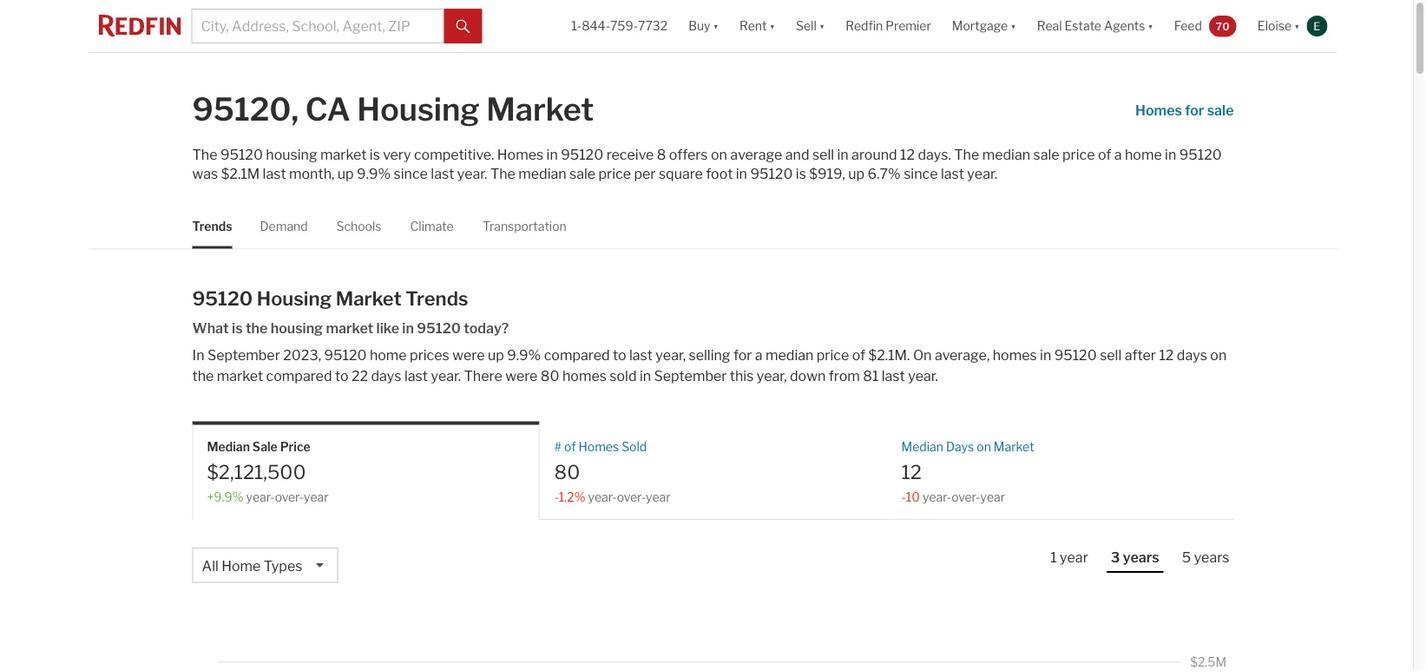 Task type: locate. For each thing, give the bounding box(es) containing it.
▾ right agents
[[1148, 19, 1154, 33]]

is
[[370, 146, 380, 163], [796, 165, 806, 182], [232, 320, 243, 337]]

market
[[320, 146, 367, 163], [326, 320, 374, 337], [217, 367, 263, 384]]

0 vertical spatial sell
[[813, 146, 834, 163]]

year down 'price'
[[304, 489, 329, 504]]

1 - from the left
[[554, 489, 559, 504]]

rent
[[740, 19, 767, 33]]

1 horizontal spatial year-
[[588, 489, 617, 504]]

9.9% down today? on the left of page
[[507, 347, 541, 364]]

the right 'what'
[[246, 320, 268, 337]]

sell
[[813, 146, 834, 163], [1100, 347, 1122, 364]]

the
[[246, 320, 268, 337], [192, 367, 214, 384]]

mortgage ▾
[[952, 19, 1016, 33]]

home down homes for sale link
[[1125, 146, 1162, 163]]

september down 'what'
[[207, 347, 280, 364]]

since
[[394, 165, 428, 182], [904, 165, 938, 182]]

year right 10
[[981, 489, 1005, 504]]

real
[[1037, 19, 1062, 33]]

2 year- from the left
[[588, 489, 617, 504]]

up down around
[[848, 165, 865, 182]]

2 vertical spatial price
[[817, 347, 849, 364]]

1 horizontal spatial market
[[486, 90, 594, 128]]

for inside in september 2023, 95120 home prices were up 9.9% compared to last year, selling for a median price of $2.1m. on average, homes in 95120 sell after 12 days on the market compared to 22 days last year. there were 80 homes sold in september this year, down from 81 last year.
[[734, 347, 752, 364]]

was
[[192, 165, 218, 182]]

home inside in september 2023, 95120 home prices were up 9.9% compared to last year, selling for a median price of $2.1m. on average, homes in 95120 sell after 12 days on the market compared to 22 days last year. there were 80 homes sold in september this year, down from 81 last year.
[[370, 347, 407, 364]]

1 vertical spatial housing
[[257, 286, 332, 310]]

of inside the "the 95120 housing market is very competitive. homes in 95120 receive 8 offers on average and sell in around 12 days. the median sale price of a home in 95120 was $2.1m last month, up 9.9% since last year. the median sale price per square foot in 95120 is $919, up 6.7% since last year."
[[1098, 146, 1112, 163]]

2 vertical spatial 12
[[902, 460, 922, 484]]

of inside in september 2023, 95120 home prices were up 9.9% compared to last year, selling for a median price of $2.1m. on average, homes in 95120 sell after 12 days on the market compared to 22 days last year. there were 80 homes sold in september this year, down from 81 last year.
[[852, 347, 866, 364]]

0 horizontal spatial for
[[734, 347, 752, 364]]

down
[[790, 367, 826, 384]]

$919,
[[809, 165, 846, 182]]

0 horizontal spatial market
[[336, 286, 402, 310]]

0 vertical spatial median
[[983, 146, 1031, 163]]

1 over- from the left
[[275, 489, 304, 504]]

4 ▾ from the left
[[1011, 19, 1016, 33]]

price
[[1063, 146, 1095, 163], [599, 165, 631, 182], [817, 347, 849, 364]]

0 horizontal spatial on
[[711, 146, 727, 163]]

1 vertical spatial a
[[755, 347, 763, 364]]

foot
[[706, 165, 733, 182]]

2 years from the left
[[1194, 549, 1230, 566]]

homes right average,
[[993, 347, 1037, 364]]

buy ▾
[[689, 19, 719, 33]]

1 vertical spatial days
[[371, 367, 402, 384]]

year inside median days on market 12 -10 year-over-year
[[981, 489, 1005, 504]]

2 median from the left
[[902, 440, 944, 454]]

2 horizontal spatial year-
[[923, 489, 952, 504]]

1-844-759-7732 link
[[572, 19, 668, 33]]

1 years from the left
[[1123, 549, 1160, 566]]

1 horizontal spatial trends
[[406, 286, 468, 310]]

1 year
[[1051, 549, 1088, 566]]

premier
[[886, 19, 931, 33]]

$2.1m.
[[869, 347, 910, 364]]

0 horizontal spatial the
[[192, 367, 214, 384]]

▾ right buy at left
[[713, 19, 719, 33]]

on right after
[[1211, 347, 1227, 364]]

1 vertical spatial the
[[192, 367, 214, 384]]

days.
[[918, 146, 951, 163]]

days
[[946, 440, 974, 454]]

0 vertical spatial year,
[[656, 347, 686, 364]]

median inside median days on market 12 -10 year-over-year
[[902, 440, 944, 454]]

1 vertical spatial price
[[599, 165, 631, 182]]

year right 1
[[1060, 549, 1088, 566]]

2 vertical spatial median
[[766, 347, 814, 364]]

median inside median sale price $2,121,500 +9.9% year-over-year
[[207, 440, 250, 454]]

last down prices
[[405, 367, 428, 384]]

median up the down
[[766, 347, 814, 364]]

homes left sold at the left of the page
[[563, 367, 607, 384]]

and
[[786, 146, 810, 163]]

▾ for mortgage ▾
[[1011, 19, 1016, 33]]

2 vertical spatial homes
[[579, 440, 619, 454]]

is right 'what'
[[232, 320, 243, 337]]

9.9% down the very
[[357, 165, 391, 182]]

sell up the $919, on the right of the page
[[813, 146, 834, 163]]

0 vertical spatial september
[[207, 347, 280, 364]]

year down sold
[[646, 489, 671, 504]]

housing up 2023,
[[257, 286, 332, 310]]

today?
[[464, 320, 509, 337]]

2 horizontal spatial over-
[[952, 489, 981, 504]]

compared down 2023,
[[266, 367, 332, 384]]

year-
[[246, 489, 275, 504], [588, 489, 617, 504], [923, 489, 952, 504]]

1 horizontal spatial years
[[1194, 549, 1230, 566]]

1 vertical spatial is
[[796, 165, 806, 182]]

0 vertical spatial 12
[[900, 146, 915, 163]]

1 vertical spatial 9.9%
[[507, 347, 541, 364]]

1 year- from the left
[[246, 489, 275, 504]]

▾ for eloise ▾
[[1295, 19, 1300, 33]]

median right days.
[[983, 146, 1031, 163]]

- inside the # of homes sold 80 -1.2% year-over-year
[[554, 489, 559, 504]]

1 horizontal spatial median
[[902, 440, 944, 454]]

0 vertical spatial housing
[[266, 146, 317, 163]]

2 vertical spatial on
[[977, 440, 991, 454]]

1 horizontal spatial 9.9%
[[507, 347, 541, 364]]

median
[[207, 440, 250, 454], [902, 440, 944, 454]]

housing
[[357, 90, 480, 128], [257, 286, 332, 310]]

trends link
[[192, 204, 232, 249]]

market
[[486, 90, 594, 128], [336, 286, 402, 310], [994, 440, 1034, 454]]

1 vertical spatial trends
[[406, 286, 468, 310]]

0 vertical spatial is
[[370, 146, 380, 163]]

years inside button
[[1194, 549, 1230, 566]]

80
[[541, 367, 560, 384], [554, 460, 580, 484]]

2 vertical spatial is
[[232, 320, 243, 337]]

were up 'there'
[[452, 347, 485, 364]]

redfin
[[846, 19, 883, 33]]

0 vertical spatial for
[[1185, 102, 1205, 119]]

1-
[[572, 19, 582, 33]]

sell left after
[[1100, 347, 1122, 364]]

trends up prices
[[406, 286, 468, 310]]

1 horizontal spatial since
[[904, 165, 938, 182]]

market up month,
[[320, 146, 367, 163]]

95120 down average
[[750, 165, 793, 182]]

80 right 'there'
[[541, 367, 560, 384]]

year, right this
[[757, 367, 787, 384]]

844-
[[582, 19, 610, 33]]

1 horizontal spatial september
[[654, 367, 727, 384]]

on inside median days on market 12 -10 year-over-year
[[977, 440, 991, 454]]

0 horizontal spatial the
[[192, 146, 217, 163]]

0 vertical spatial days
[[1177, 347, 1208, 364]]

transportation link
[[483, 204, 567, 249]]

1 horizontal spatial over-
[[617, 489, 646, 504]]

0 horizontal spatial days
[[371, 367, 402, 384]]

0 vertical spatial a
[[1115, 146, 1122, 163]]

6 ▾ from the left
[[1295, 19, 1300, 33]]

1-844-759-7732
[[572, 19, 668, 33]]

on
[[913, 347, 932, 364]]

2 horizontal spatial the
[[954, 146, 980, 163]]

0 horizontal spatial 9.9%
[[357, 165, 391, 182]]

0 vertical spatial market
[[486, 90, 594, 128]]

year- down '$2,121,500'
[[246, 489, 275, 504]]

housing up 2023,
[[271, 320, 323, 337]]

0 horizontal spatial compared
[[266, 367, 332, 384]]

9.9% inside the "the 95120 housing market is very competitive. homes in 95120 receive 8 offers on average and sell in around 12 days. the median sale price of a home in 95120 was $2.1m last month, up 9.9% since last year. the median sale price per square foot in 95120 is $919, up 6.7% since last year."
[[357, 165, 391, 182]]

1 horizontal spatial on
[[977, 440, 991, 454]]

years right 3
[[1123, 549, 1160, 566]]

eloise
[[1258, 19, 1292, 33]]

8
[[657, 146, 666, 163]]

sale
[[1207, 102, 1234, 119], [1034, 146, 1060, 163], [570, 165, 596, 182]]

9.9%
[[357, 165, 391, 182], [507, 347, 541, 364]]

up inside in september 2023, 95120 home prices were up 9.9% compared to last year, selling for a median price of $2.1m. on average, homes in 95120 sell after 12 days on the market compared to 22 days last year. there were 80 homes sold in september this year, down from 81 last year.
[[488, 347, 504, 364]]

a inside the "the 95120 housing market is very competitive. homes in 95120 receive 8 offers on average and sell in around 12 days. the median sale price of a home in 95120 was $2.1m last month, up 9.9% since last year. the median sale price per square foot in 95120 is $919, up 6.7% since last year."
[[1115, 146, 1122, 163]]

is down and
[[796, 165, 806, 182]]

1 horizontal spatial up
[[488, 347, 504, 364]]

submit search image
[[456, 20, 470, 34]]

0 horizontal spatial homes
[[497, 146, 544, 163]]

- inside median days on market 12 -10 year-over-year
[[902, 489, 906, 504]]

housing up the very
[[357, 90, 480, 128]]

year, left selling
[[656, 347, 686, 364]]

3 years button
[[1107, 548, 1164, 573]]

a inside in september 2023, 95120 home prices were up 9.9% compared to last year, selling for a median price of $2.1m. on average, homes in 95120 sell after 12 days on the market compared to 22 days last year. there were 80 homes sold in september this year, down from 81 last year.
[[755, 347, 763, 364]]

to
[[613, 347, 626, 364], [335, 367, 349, 384]]

days right after
[[1177, 347, 1208, 364]]

to left 22 at the left bottom of page
[[335, 367, 349, 384]]

12
[[900, 146, 915, 163], [1159, 347, 1174, 364], [902, 460, 922, 484]]

$2,121,500
[[207, 460, 306, 484]]

housing inside the "the 95120 housing market is very competitive. homes in 95120 receive 8 offers on average and sell in around 12 days. the median sale price of a home in 95120 was $2.1m last month, up 9.9% since last year. the median sale price per square foot in 95120 is $919, up 6.7% since last year."
[[266, 146, 317, 163]]

days right 22 at the left bottom of page
[[371, 367, 402, 384]]

1 vertical spatial year,
[[757, 367, 787, 384]]

▾ for sell ▾
[[819, 19, 825, 33]]

price inside in september 2023, 95120 home prices were up 9.9% compared to last year, selling for a median price of $2.1m. on average, homes in 95120 sell after 12 days on the market compared to 22 days last year. there were 80 homes sold in september this year, down from 81 last year.
[[817, 347, 849, 364]]

0 horizontal spatial trends
[[192, 219, 232, 234]]

on up foot
[[711, 146, 727, 163]]

1 vertical spatial 80
[[554, 460, 580, 484]]

year.
[[457, 165, 487, 182], [967, 165, 998, 182], [431, 367, 461, 384], [908, 367, 938, 384]]

2 over- from the left
[[617, 489, 646, 504]]

1 horizontal spatial the
[[246, 320, 268, 337]]

over- inside median sale price $2,121,500 +9.9% year-over-year
[[275, 489, 304, 504]]

1 ▾ from the left
[[713, 19, 719, 33]]

2 - from the left
[[902, 489, 906, 504]]

year- right 10
[[923, 489, 952, 504]]

on right days
[[977, 440, 991, 454]]

2 horizontal spatial of
[[1098, 146, 1112, 163]]

sell inside the "the 95120 housing market is very competitive. homes in 95120 receive 8 offers on average and sell in around 12 days. the median sale price of a home in 95120 was $2.1m last month, up 9.9% since last year. the median sale price per square foot in 95120 is $919, up 6.7% since last year."
[[813, 146, 834, 163]]

homes inside the "the 95120 housing market is very competitive. homes in 95120 receive 8 offers on average and sell in around 12 days. the median sale price of a home in 95120 was $2.1m last month, up 9.9% since last year. the median sale price per square foot in 95120 is $919, up 6.7% since last year."
[[497, 146, 544, 163]]

0 vertical spatial price
[[1063, 146, 1095, 163]]

of inside the # of homes sold 80 -1.2% year-over-year
[[564, 440, 576, 454]]

1 vertical spatial 12
[[1159, 347, 1174, 364]]

0 vertical spatial on
[[711, 146, 727, 163]]

for down 'feed'
[[1185, 102, 1205, 119]]

1 vertical spatial homes
[[563, 367, 607, 384]]

the down competitive.
[[490, 165, 516, 182]]

▾ for rent ▾
[[770, 19, 775, 33]]

1 median from the left
[[207, 440, 250, 454]]

sell ▾ button
[[796, 0, 825, 52]]

market inside median days on market 12 -10 year-over-year
[[994, 440, 1034, 454]]

2 vertical spatial of
[[564, 440, 576, 454]]

0 horizontal spatial home
[[370, 347, 407, 364]]

1 vertical spatial sale
[[1034, 146, 1060, 163]]

2 horizontal spatial is
[[796, 165, 806, 182]]

0 horizontal spatial sell
[[813, 146, 834, 163]]

year- inside median sale price $2,121,500 +9.9% year-over-year
[[246, 489, 275, 504]]

2 horizontal spatial market
[[994, 440, 1034, 454]]

to up sold at the left of the page
[[613, 347, 626, 364]]

1 horizontal spatial sale
[[1034, 146, 1060, 163]]

housing up month,
[[266, 146, 317, 163]]

years for 5 years
[[1194, 549, 1230, 566]]

1 vertical spatial home
[[370, 347, 407, 364]]

last
[[263, 165, 286, 182], [431, 165, 454, 182], [941, 165, 964, 182], [629, 347, 653, 364], [405, 367, 428, 384], [882, 367, 905, 384]]

80 up 1.2%
[[554, 460, 580, 484]]

7732
[[638, 19, 668, 33]]

were right 'there'
[[505, 367, 538, 384]]

user photo image
[[1307, 16, 1328, 36]]

80 inside the # of homes sold 80 -1.2% year-over-year
[[554, 460, 580, 484]]

2 ▾ from the left
[[770, 19, 775, 33]]

on inside in september 2023, 95120 home prices were up 9.9% compared to last year, selling for a median price of $2.1m. on average, homes in 95120 sell after 12 days on the market compared to 22 days last year. there were 80 homes sold in september this year, down from 81 last year.
[[1211, 347, 1227, 364]]

last down days.
[[941, 165, 964, 182]]

over- down sold
[[617, 489, 646, 504]]

1 horizontal spatial housing
[[357, 90, 480, 128]]

12 right after
[[1159, 347, 1174, 364]]

1 horizontal spatial compared
[[544, 347, 610, 364]]

over- down '$2,121,500'
[[275, 489, 304, 504]]

0 horizontal spatial homes
[[563, 367, 607, 384]]

compared
[[544, 347, 610, 364], [266, 367, 332, 384]]

on
[[711, 146, 727, 163], [1211, 347, 1227, 364], [977, 440, 991, 454]]

3 year- from the left
[[923, 489, 952, 504]]

95120, ca housing market
[[192, 90, 594, 128]]

3 ▾ from the left
[[819, 19, 825, 33]]

of
[[1098, 146, 1112, 163], [852, 347, 866, 364], [564, 440, 576, 454]]

year- inside the # of homes sold 80 -1.2% year-over-year
[[588, 489, 617, 504]]

for up this
[[734, 347, 752, 364]]

0 horizontal spatial over-
[[275, 489, 304, 504]]

95120 down homes for sale link
[[1180, 146, 1222, 163]]

1 vertical spatial september
[[654, 367, 727, 384]]

5 ▾ from the left
[[1148, 19, 1154, 33]]

compared up sold at the left of the page
[[544, 347, 610, 364]]

years right 5
[[1194, 549, 1230, 566]]

square
[[659, 165, 703, 182]]

the up "was"
[[192, 146, 217, 163]]

eloise ▾
[[1258, 19, 1300, 33]]

1 horizontal spatial is
[[370, 146, 380, 163]]

rent ▾ button
[[729, 0, 786, 52]]

0 vertical spatial homes
[[993, 347, 1037, 364]]

year- right 1.2%
[[588, 489, 617, 504]]

▾ right mortgage
[[1011, 19, 1016, 33]]

▾ left user photo
[[1295, 19, 1300, 33]]

september
[[207, 347, 280, 364], [654, 367, 727, 384]]

the right days.
[[954, 146, 980, 163]]

sell inside in september 2023, 95120 home prices were up 9.9% compared to last year, selling for a median price of $2.1m. on average, homes in 95120 sell after 12 days on the market compared to 22 days last year. there were 80 homes sold in september this year, down from 81 last year.
[[1100, 347, 1122, 364]]

0 horizontal spatial since
[[394, 165, 428, 182]]

1 vertical spatial market
[[326, 320, 374, 337]]

0 vertical spatial market
[[320, 146, 367, 163]]

trends
[[192, 219, 232, 234], [406, 286, 468, 310]]

$2.1m
[[221, 165, 260, 182]]

12 left days.
[[900, 146, 915, 163]]

market down 'what'
[[217, 367, 263, 384]]

10
[[906, 489, 920, 504]]

is left the very
[[370, 146, 380, 163]]

over- down days
[[952, 489, 981, 504]]

# of homes sold 80 -1.2% year-over-year
[[554, 440, 671, 504]]

▾ right rent
[[770, 19, 775, 33]]

year inside the # of homes sold 80 -1.2% year-over-year
[[646, 489, 671, 504]]

12 up 10
[[902, 460, 922, 484]]

median left sale
[[207, 440, 250, 454]]

trends down "was"
[[192, 219, 232, 234]]

market down "95120 housing market trends"
[[326, 320, 374, 337]]

home
[[1125, 146, 1162, 163], [370, 347, 407, 364]]

last up sold at the left of the page
[[629, 347, 653, 364]]

▾ right 'sell'
[[819, 19, 825, 33]]

years inside button
[[1123, 549, 1160, 566]]

median up transportation
[[519, 165, 567, 182]]

rent ▾
[[740, 19, 775, 33]]

home inside the "the 95120 housing market is very competitive. homes in 95120 receive 8 offers on average and sell in around 12 days. the median sale price of a home in 95120 was $2.1m last month, up 9.9% since last year. the median sale price per square foot in 95120 is $919, up 6.7% since last year."
[[1125, 146, 1162, 163]]

over- inside median days on market 12 -10 year-over-year
[[952, 489, 981, 504]]

over- for 12
[[952, 489, 981, 504]]

september down selling
[[654, 367, 727, 384]]

last down competitive.
[[431, 165, 454, 182]]

up right month,
[[338, 165, 354, 182]]

buy
[[689, 19, 711, 33]]

9.9% inside in september 2023, 95120 home prices were up 9.9% compared to last year, selling for a median price of $2.1m. on average, homes in 95120 sell after 12 days on the market compared to 22 days last year. there were 80 homes sold in september this year, down from 81 last year.
[[507, 347, 541, 364]]

0 vertical spatial were
[[452, 347, 485, 364]]

there
[[464, 367, 502, 384]]

buy ▾ button
[[689, 0, 719, 52]]

2 horizontal spatial homes
[[1136, 102, 1182, 119]]

1 horizontal spatial homes
[[579, 440, 619, 454]]

1 horizontal spatial days
[[1177, 347, 1208, 364]]

year,
[[656, 347, 686, 364], [757, 367, 787, 384]]

in up transportation
[[547, 146, 558, 163]]

in right sold at the left of the page
[[640, 367, 651, 384]]

sell ▾ button
[[786, 0, 835, 52]]

since down days.
[[904, 165, 938, 182]]

95120
[[220, 146, 263, 163], [561, 146, 604, 163], [1180, 146, 1222, 163], [750, 165, 793, 182], [192, 286, 253, 310], [417, 320, 461, 337], [324, 347, 367, 364], [1055, 347, 1097, 364]]

0 vertical spatial trends
[[192, 219, 232, 234]]

3 over- from the left
[[952, 489, 981, 504]]

0 horizontal spatial years
[[1123, 549, 1160, 566]]

up up 'there'
[[488, 347, 504, 364]]

over- for 80
[[617, 489, 646, 504]]

1 horizontal spatial the
[[490, 165, 516, 182]]

0 vertical spatial 80
[[541, 367, 560, 384]]

home down like
[[370, 347, 407, 364]]

1 vertical spatial housing
[[271, 320, 323, 337]]

the down in
[[192, 367, 214, 384]]

0 vertical spatial home
[[1125, 146, 1162, 163]]

homes
[[1136, 102, 1182, 119], [497, 146, 544, 163], [579, 440, 619, 454]]

over- inside the # of homes sold 80 -1.2% year-over-year
[[617, 489, 646, 504]]

median left days
[[902, 440, 944, 454]]

median sale price $2,121,500 +9.9% year-over-year
[[207, 440, 329, 504]]

year- inside median days on market 12 -10 year-over-year
[[923, 489, 952, 504]]

1 vertical spatial for
[[734, 347, 752, 364]]

since down the very
[[394, 165, 428, 182]]

1 horizontal spatial year,
[[757, 367, 787, 384]]

0 horizontal spatial year,
[[656, 347, 686, 364]]

the inside in september 2023, 95120 home prices were up 9.9% compared to last year, selling for a median price of $2.1m. on average, homes in 95120 sell after 12 days on the market compared to 22 days last year. there were 80 homes sold in september this year, down from 81 last year.
[[192, 367, 214, 384]]

2 vertical spatial market
[[217, 367, 263, 384]]

feed
[[1175, 19, 1202, 33]]

0 horizontal spatial median
[[519, 165, 567, 182]]



Task type: vqa. For each thing, say whether or not it's contained in the screenshot.
7455 N Greenview Ave Unit 202, Chicago, IL 60626
no



Task type: describe. For each thing, give the bounding box(es) containing it.
in
[[192, 347, 204, 364]]

70
[[1216, 20, 1230, 32]]

market for 95120, ca housing market
[[486, 90, 594, 128]]

last down $2.1m.
[[882, 367, 905, 384]]

from
[[829, 367, 860, 384]]

price
[[280, 440, 311, 454]]

95120 up prices
[[417, 320, 461, 337]]

3 years
[[1111, 549, 1160, 566]]

+9.9%
[[207, 489, 244, 504]]

median inside in september 2023, 95120 home prices were up 9.9% compared to last year, selling for a median price of $2.1m. on average, homes in 95120 sell after 12 days on the market compared to 22 days last year. there were 80 homes sold in september this year, down from 81 last year.
[[766, 347, 814, 364]]

95120 left "receive"
[[561, 146, 604, 163]]

in up the $919, on the right of the page
[[837, 146, 849, 163]]

1 horizontal spatial homes
[[993, 347, 1037, 364]]

year inside button
[[1060, 549, 1088, 566]]

mortgage
[[952, 19, 1008, 33]]

sold
[[622, 440, 647, 454]]

0 vertical spatial housing
[[357, 90, 480, 128]]

12 inside in september 2023, 95120 home prices were up 9.9% compared to last year, selling for a median price of $2.1m. on average, homes in 95120 sell after 12 days on the market compared to 22 days last year. there were 80 homes sold in september this year, down from 81 last year.
[[1159, 347, 1174, 364]]

0 horizontal spatial were
[[452, 347, 485, 364]]

average,
[[935, 347, 990, 364]]

per
[[634, 165, 656, 182]]

real estate agents ▾ button
[[1027, 0, 1164, 52]]

1 vertical spatial median
[[519, 165, 567, 182]]

95120 housing market trends
[[192, 286, 468, 310]]

what is the housing market like in 95120 today?
[[192, 320, 509, 337]]

after
[[1125, 347, 1156, 364]]

2 vertical spatial sale
[[570, 165, 596, 182]]

2023,
[[283, 347, 321, 364]]

real estate agents ▾ link
[[1037, 0, 1154, 52]]

0 horizontal spatial up
[[338, 165, 354, 182]]

1
[[1051, 549, 1057, 566]]

0 horizontal spatial to
[[335, 367, 349, 384]]

climate link
[[410, 204, 454, 249]]

5
[[1182, 549, 1191, 566]]

average
[[730, 146, 783, 163]]

81
[[863, 367, 879, 384]]

year inside median sale price $2,121,500 +9.9% year-over-year
[[304, 489, 329, 504]]

climate
[[410, 219, 454, 234]]

5 years button
[[1178, 548, 1234, 571]]

2 horizontal spatial price
[[1063, 146, 1095, 163]]

in right like
[[402, 320, 414, 337]]

80 inside in september 2023, 95120 home prices were up 9.9% compared to last year, selling for a median price of $2.1m. on average, homes in 95120 sell after 12 days on the market compared to 22 days last year. there were 80 homes sold in september this year, down from 81 last year.
[[541, 367, 560, 384]]

median for $2,121,500
[[207, 440, 250, 454]]

95120,
[[192, 90, 299, 128]]

sell
[[796, 19, 817, 33]]

mortgage ▾ button
[[942, 0, 1027, 52]]

month,
[[289, 165, 335, 182]]

0 horizontal spatial housing
[[257, 286, 332, 310]]

like
[[376, 320, 399, 337]]

22
[[352, 367, 368, 384]]

homes inside the # of homes sold 80 -1.2% year-over-year
[[579, 440, 619, 454]]

last right "$2.1m"
[[263, 165, 286, 182]]

median for 12
[[902, 440, 944, 454]]

demand link
[[260, 204, 308, 249]]

0 horizontal spatial september
[[207, 347, 280, 364]]

0 vertical spatial sale
[[1207, 102, 1234, 119]]

receive
[[607, 146, 654, 163]]

1.2%
[[559, 489, 586, 504]]

2 since from the left
[[904, 165, 938, 182]]

1 year button
[[1046, 548, 1093, 571]]

types
[[264, 557, 302, 574]]

2 horizontal spatial up
[[848, 165, 865, 182]]

6.7%
[[868, 165, 901, 182]]

5 years
[[1182, 549, 1230, 566]]

around
[[852, 146, 897, 163]]

selling
[[689, 347, 731, 364]]

schools link
[[336, 204, 382, 249]]

0 vertical spatial to
[[613, 347, 626, 364]]

market for median days on market 12 -10 year-over-year
[[994, 440, 1034, 454]]

market inside the "the 95120 housing market is very competitive. homes in 95120 receive 8 offers on average and sell in around 12 days. the median sale price of a home in 95120 was $2.1m last month, up 9.9% since last year. the median sale price per square foot in 95120 is $919, up 6.7% since last year."
[[320, 146, 367, 163]]

0 vertical spatial the
[[246, 320, 268, 337]]

the 95120 housing market is very competitive. homes in 95120 receive 8 offers on average and sell in around 12 days. the median sale price of a home in 95120 was $2.1m last month, up 9.9% since last year. the median sale price per square foot in 95120 is $919, up 6.7% since last year.
[[192, 146, 1222, 182]]

1 vertical spatial market
[[336, 286, 402, 310]]

very
[[383, 146, 411, 163]]

in september 2023, 95120 home prices were up 9.9% compared to last year, selling for a median price of $2.1m. on average, homes in 95120 sell after 12 days on the market compared to 22 days last year. there were 80 homes sold in september this year, down from 81 last year.
[[192, 347, 1227, 384]]

home
[[222, 557, 261, 574]]

95120 left after
[[1055, 347, 1097, 364]]

year- for 80
[[588, 489, 617, 504]]

homes for sale link
[[1136, 82, 1234, 138]]

prices
[[410, 347, 450, 364]]

3
[[1111, 549, 1120, 566]]

95120 up "$2.1m"
[[220, 146, 263, 163]]

redfin premier
[[846, 19, 931, 33]]

homes for sale
[[1136, 102, 1234, 119]]

95120 up 22 at the left bottom of page
[[324, 347, 367, 364]]

all
[[202, 557, 219, 574]]

schools
[[336, 219, 382, 234]]

1 horizontal spatial for
[[1185, 102, 1205, 119]]

competitive.
[[414, 146, 494, 163]]

offers
[[669, 146, 708, 163]]

on inside the "the 95120 housing market is very competitive. homes in 95120 receive 8 offers on average and sell in around 12 days. the median sale price of a home in 95120 was $2.1m last month, up 9.9% since last year. the median sale price per square foot in 95120 is $919, up 6.7% since last year."
[[711, 146, 727, 163]]

▾ for buy ▾
[[713, 19, 719, 33]]

1 horizontal spatial were
[[505, 367, 538, 384]]

0 horizontal spatial is
[[232, 320, 243, 337]]

- for 12
[[902, 489, 906, 504]]

ca
[[305, 90, 351, 128]]

- for 80
[[554, 489, 559, 504]]

sale
[[253, 440, 278, 454]]

759-
[[610, 19, 638, 33]]

1 since from the left
[[394, 165, 428, 182]]

this
[[730, 367, 754, 384]]

transportation
[[483, 219, 567, 234]]

in right foot
[[736, 165, 747, 182]]

0 vertical spatial compared
[[544, 347, 610, 364]]

95120 up 'what'
[[192, 286, 253, 310]]

12 inside the "the 95120 housing market is very competitive. homes in 95120 receive 8 offers on average and sell in around 12 days. the median sale price of a home in 95120 was $2.1m last month, up 9.9% since last year. the median sale price per square foot in 95120 is $919, up 6.7% since last year."
[[900, 146, 915, 163]]

market inside in september 2023, 95120 home prices were up 9.9% compared to last year, selling for a median price of $2.1m. on average, homes in 95120 sell after 12 days on the market compared to 22 days last year. there were 80 homes sold in september this year, down from 81 last year.
[[217, 367, 263, 384]]

real estate agents ▾
[[1037, 19, 1154, 33]]

0 horizontal spatial price
[[599, 165, 631, 182]]

in down homes for sale link
[[1165, 146, 1177, 163]]

year- for 12
[[923, 489, 952, 504]]

what
[[192, 320, 229, 337]]

in right average,
[[1040, 347, 1052, 364]]

all home types
[[202, 557, 302, 574]]

#
[[554, 440, 562, 454]]

12 inside median days on market 12 -10 year-over-year
[[902, 460, 922, 484]]

sell ▾
[[796, 19, 825, 33]]

0 vertical spatial homes
[[1136, 102, 1182, 119]]

demand
[[260, 219, 308, 234]]

estate
[[1065, 19, 1102, 33]]

years for 3 years
[[1123, 549, 1160, 566]]

City, Address, School, Agent, ZIP search field
[[191, 9, 444, 43]]

mortgage ▾ button
[[952, 0, 1016, 52]]

median days on market 12 -10 year-over-year
[[902, 440, 1034, 504]]

sold
[[610, 367, 637, 384]]



